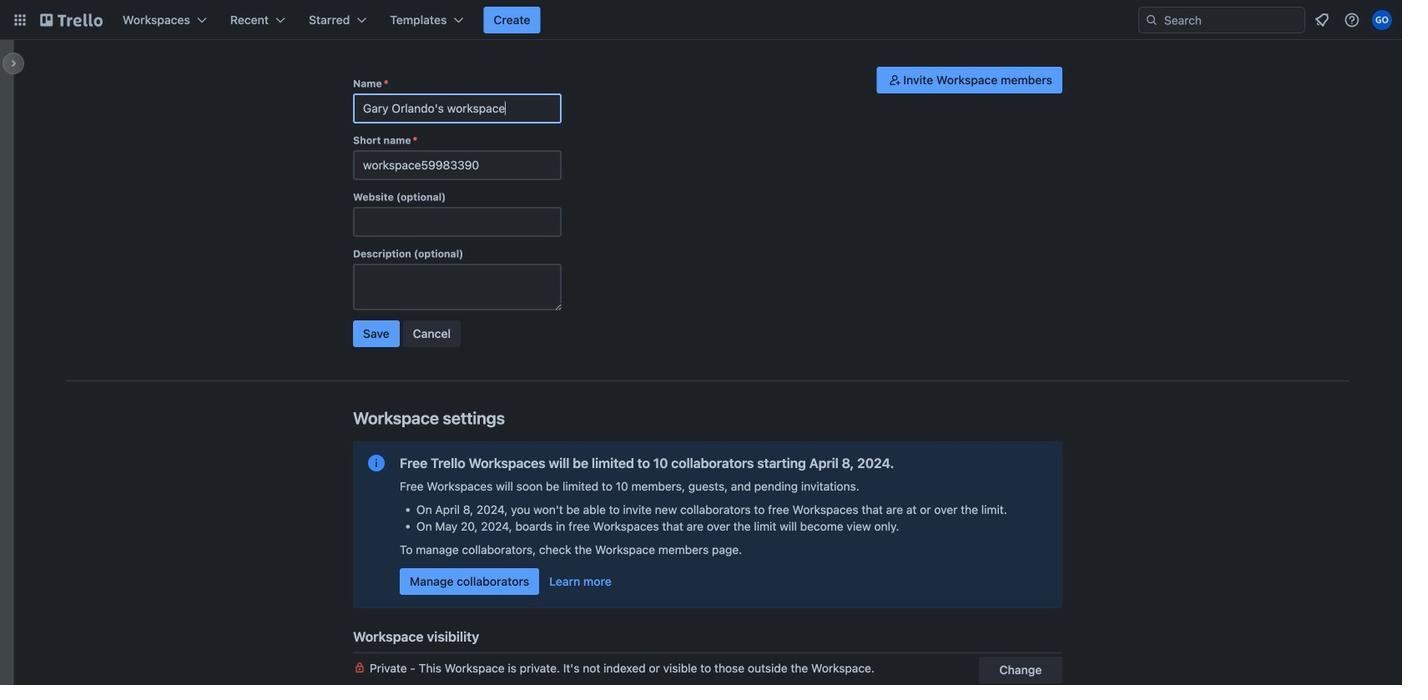 Task type: vqa. For each thing, say whether or not it's contained in the screenshot.
the middle join
no



Task type: describe. For each thing, give the bounding box(es) containing it.
search image
[[1146, 13, 1159, 27]]

organizationdetailform element
[[353, 77, 562, 354]]

0 notifications image
[[1313, 10, 1333, 30]]

Search field
[[1159, 8, 1305, 33]]

gary orlando (garyorlando) image
[[1373, 10, 1393, 30]]



Task type: locate. For each thing, give the bounding box(es) containing it.
open information menu image
[[1345, 12, 1361, 28]]

primary element
[[0, 0, 1403, 40]]

None text field
[[353, 150, 562, 180], [353, 264, 562, 311], [353, 150, 562, 180], [353, 264, 562, 311]]

sm image
[[887, 72, 904, 89]]

back to home image
[[40, 7, 103, 33]]

None text field
[[353, 94, 562, 124], [353, 207, 562, 237], [353, 94, 562, 124], [353, 207, 562, 237]]



